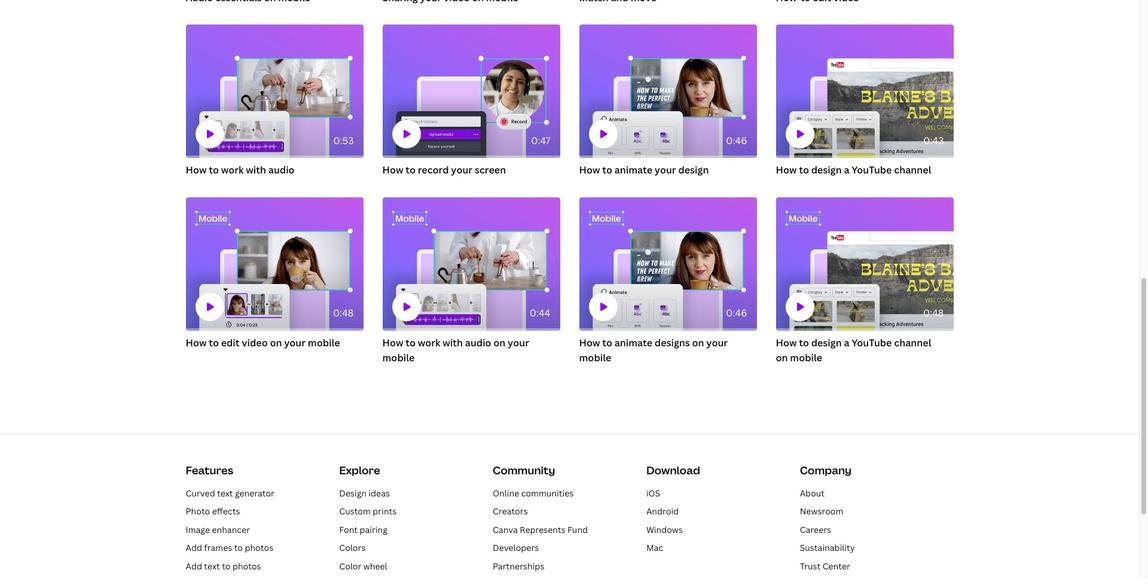 Task type: locate. For each thing, give the bounding box(es) containing it.
1 vertical spatial a
[[845, 336, 850, 349]]

audio inside how to work with audio on your mobile
[[465, 336, 492, 349]]

curved text generator link
[[186, 488, 275, 499]]

1 channel from the top
[[895, 163, 932, 177]]

screen
[[475, 163, 506, 177]]

2 0:48 link from the left
[[776, 197, 954, 331]]

how to work with audio on your mobile link
[[383, 335, 560, 366]]

online communities
[[493, 488, 574, 499]]

channel inside the how to design a youtube channel on mobile
[[895, 336, 932, 349]]

with inside how to work with audio on your mobile
[[443, 336, 463, 349]]

mac link
[[647, 542, 664, 554]]

0 vertical spatial add
[[186, 542, 202, 554]]

animate inside how to animate designs on your mobile
[[615, 336, 653, 349]]

design ideas link
[[339, 488, 390, 499]]

canva represents fund
[[493, 524, 588, 535]]

0:46 link for your
[[579, 25, 757, 158]]

how to design a youtube channel on mobile
[[776, 336, 932, 364]]

curved
[[186, 488, 215, 499]]

audio for how to work with audio
[[269, 163, 295, 177]]

0 vertical spatial 0:46 link
[[579, 25, 757, 158]]

photo effects
[[186, 506, 240, 517]]

text
[[217, 488, 233, 499], [204, 560, 220, 572]]

image enhancer link
[[186, 524, 250, 535]]

0 vertical spatial text
[[217, 488, 233, 499]]

photos down enhancer
[[245, 542, 274, 554]]

with
[[246, 163, 266, 177], [443, 336, 463, 349]]

about
[[800, 488, 825, 499]]

a
[[845, 163, 850, 177], [845, 336, 850, 349]]

custom
[[339, 506, 371, 517]]

your
[[451, 163, 473, 177], [655, 163, 677, 177], [284, 336, 306, 349], [508, 336, 530, 349], [707, 336, 728, 349]]

download
[[647, 463, 701, 477]]

communities
[[522, 488, 574, 499]]

1 vertical spatial photos
[[233, 560, 261, 572]]

1 horizontal spatial work
[[418, 336, 441, 349]]

company
[[800, 463, 852, 477]]

generator
[[235, 488, 275, 499]]

animate for designs
[[615, 336, 653, 349]]

youtube for 0:43
[[852, 163, 892, 177]]

0 vertical spatial youtube
[[852, 163, 892, 177]]

work
[[221, 163, 244, 177], [418, 336, 441, 349]]

work inside how to work with audio link
[[221, 163, 244, 177]]

1 vertical spatial youtube
[[852, 336, 892, 349]]

photos for add text to photos
[[233, 560, 261, 572]]

youtube
[[852, 163, 892, 177], [852, 336, 892, 349]]

1 horizontal spatial with
[[443, 336, 463, 349]]

image
[[186, 524, 210, 535]]

photo
[[186, 506, 210, 517]]

animate for your
[[615, 163, 653, 177]]

0 vertical spatial 0:46
[[727, 134, 748, 147]]

1 0:46 from the top
[[727, 134, 748, 147]]

to for how to edit video on your mobile
[[209, 336, 219, 349]]

record
[[418, 163, 449, 177]]

0:48 link
[[186, 197, 363, 331], [776, 197, 954, 331]]

1 0:48 from the left
[[333, 306, 354, 319]]

how inside the how to design a youtube channel on mobile
[[776, 336, 797, 349]]

animate
[[615, 163, 653, 177], [615, 336, 653, 349]]

1 vertical spatial text
[[204, 560, 220, 572]]

sustainability link
[[800, 542, 855, 554]]

how inside how to animate designs on your mobile
[[579, 336, 600, 349]]

1 0:48 link from the left
[[186, 197, 363, 331]]

how to record your screen
[[383, 163, 506, 177]]

2 channel from the top
[[895, 336, 932, 349]]

0 vertical spatial photos
[[245, 542, 274, 554]]

2 animate from the top
[[615, 336, 653, 349]]

how to animate designs on your mobile link
[[579, 335, 757, 366]]

creators link
[[493, 506, 528, 517]]

1 horizontal spatial 0:48 link
[[776, 197, 954, 331]]

a for how to design a youtube channel
[[845, 163, 850, 177]]

0 vertical spatial work
[[221, 163, 244, 177]]

1 a from the top
[[845, 163, 850, 177]]

how to animate designs on your mobile
[[579, 336, 728, 364]]

how to animate your design image
[[579, 25, 757, 158]]

newsroom link
[[800, 506, 844, 517]]

1 vertical spatial audio
[[465, 336, 492, 349]]

0 horizontal spatial audio
[[269, 163, 295, 177]]

channel for how to design a youtube channel on mobile
[[895, 336, 932, 349]]

ios link
[[647, 488, 661, 499]]

fund
[[568, 524, 588, 535]]

0:46
[[727, 134, 748, 147], [727, 306, 748, 319]]

design inside how to design a youtube channel link
[[812, 163, 842, 177]]

sustainability
[[800, 542, 855, 554]]

community
[[493, 463, 556, 477]]

to inside the how to design a youtube channel on mobile
[[800, 336, 810, 349]]

color wheel link
[[339, 560, 388, 572]]

work for how to work with audio
[[221, 163, 244, 177]]

2 a from the top
[[845, 336, 850, 349]]

0 vertical spatial animate
[[615, 163, 653, 177]]

1 vertical spatial with
[[443, 336, 463, 349]]

1 horizontal spatial 0:48
[[924, 306, 944, 319]]

creators
[[493, 506, 528, 517]]

design for how to design a youtube channel
[[812, 163, 842, 177]]

how for how to design a youtube channel
[[776, 163, 797, 177]]

add text to photos link
[[186, 560, 261, 572]]

2 add from the top
[[186, 560, 202, 572]]

how to edit video on your mobile link
[[186, 335, 363, 351]]

0 horizontal spatial with
[[246, 163, 266, 177]]

1 vertical spatial channel
[[895, 336, 932, 349]]

1 vertical spatial animate
[[615, 336, 653, 349]]

to for how to animate your design
[[603, 163, 613, 177]]

0:48
[[333, 306, 354, 319], [924, 306, 944, 319]]

1 vertical spatial 0:46 link
[[579, 197, 757, 331]]

1 add from the top
[[186, 542, 202, 554]]

photos
[[245, 542, 274, 554], [233, 560, 261, 572]]

how inside how to work with audio on your mobile
[[383, 336, 404, 349]]

to for how to design a youtube channel
[[800, 163, 810, 177]]

to inside how to work with audio on your mobile
[[406, 336, 416, 349]]

0 vertical spatial a
[[845, 163, 850, 177]]

1 vertical spatial add
[[186, 560, 202, 572]]

how to animate your design
[[579, 163, 709, 177]]

youtube inside the how to design a youtube channel on mobile
[[852, 336, 892, 349]]

text up effects
[[217, 488, 233, 499]]

1 vertical spatial work
[[418, 336, 441, 349]]

1 horizontal spatial audio
[[465, 336, 492, 349]]

canva represents fund link
[[493, 524, 588, 535]]

to
[[209, 163, 219, 177], [406, 163, 416, 177], [603, 163, 613, 177], [800, 163, 810, 177], [209, 336, 219, 349], [406, 336, 416, 349], [603, 336, 613, 349], [800, 336, 810, 349], [234, 542, 243, 554], [222, 560, 231, 572]]

how to edit video on your mobile
[[186, 336, 340, 349]]

design inside the how to design a youtube channel on mobile
[[812, 336, 842, 349]]

youtube for 0:48
[[852, 336, 892, 349]]

0 horizontal spatial 0:48 link
[[186, 197, 363, 331]]

0:44 link
[[383, 197, 560, 331]]

add for add text to photos
[[186, 560, 202, 572]]

2 0:46 link from the top
[[579, 197, 757, 331]]

2 0:46 from the top
[[727, 306, 748, 319]]

1 0:46 link from the top
[[579, 25, 757, 158]]

custom prints
[[339, 506, 397, 517]]

text down frames
[[204, 560, 220, 572]]

text for add
[[204, 560, 220, 572]]

windows
[[647, 524, 683, 535]]

1 animate from the top
[[615, 163, 653, 177]]

2 youtube from the top
[[852, 336, 892, 349]]

to inside how to animate designs on your mobile
[[603, 336, 613, 349]]

to for how to work with audio on your mobile
[[406, 336, 416, 349]]

work inside how to work with audio on your mobile
[[418, 336, 441, 349]]

android link
[[647, 506, 679, 517]]

photos down add frames to photos
[[233, 560, 261, 572]]

0 horizontal spatial work
[[221, 163, 244, 177]]

0 vertical spatial with
[[246, 163, 266, 177]]

your inside how to work with audio on your mobile
[[508, 336, 530, 349]]

with for how to work with audio
[[246, 163, 266, 177]]

ideas
[[369, 488, 390, 499]]

add
[[186, 542, 202, 554], [186, 560, 202, 572]]

how to record your screen link
[[383, 163, 560, 178]]

to for how to record your screen
[[406, 163, 416, 177]]

colors
[[339, 542, 366, 554]]

with for how to work with audio on your mobile
[[443, 336, 463, 349]]

1 vertical spatial 0:46
[[727, 306, 748, 319]]

0 vertical spatial audio
[[269, 163, 295, 177]]

channel for how to design a youtube channel
[[895, 163, 932, 177]]

color
[[339, 560, 362, 572]]

wheel
[[364, 560, 388, 572]]

0:48 link for youtube
[[776, 197, 954, 331]]

a inside the how to design a youtube channel on mobile
[[845, 336, 850, 349]]

channel
[[895, 163, 932, 177], [895, 336, 932, 349]]

add for add frames to photos
[[186, 542, 202, 554]]

1 youtube from the top
[[852, 163, 892, 177]]

0 vertical spatial channel
[[895, 163, 932, 177]]

2 0:48 from the left
[[924, 306, 944, 319]]

mobile inside how to animate designs on your mobile
[[579, 351, 612, 364]]

0 horizontal spatial 0:48
[[333, 306, 354, 319]]



Task type: describe. For each thing, give the bounding box(es) containing it.
0:43 link
[[776, 25, 954, 158]]

trust center
[[800, 560, 851, 572]]

developers
[[493, 542, 539, 554]]

0:44
[[530, 306, 551, 319]]

0:53 link
[[186, 25, 363, 158]]

how to work with audio link
[[186, 163, 363, 178]]

your inside how to animate designs on your mobile
[[707, 336, 728, 349]]

0:48 for how to design a youtube channel on mobile
[[924, 306, 944, 319]]

developers link
[[493, 542, 539, 554]]

font pairing
[[339, 524, 388, 535]]

newsroom
[[800, 506, 844, 517]]

design ideas
[[339, 488, 390, 499]]

android
[[647, 506, 679, 517]]

how to animate your design link
[[579, 163, 757, 178]]

to for how to design a youtube channel on mobile
[[800, 336, 810, 349]]

enhancer
[[212, 524, 250, 535]]

photo effects link
[[186, 506, 240, 517]]

add frames to photos link
[[186, 542, 274, 554]]

photos for add frames to photos
[[245, 542, 274, 554]]

on inside how to animate designs on your mobile
[[693, 336, 705, 349]]

pairing
[[360, 524, 388, 535]]

how to work with audio on your mobile
[[383, 336, 530, 364]]

canva
[[493, 524, 518, 535]]

0:46 for how to animate designs on your mobile
[[727, 306, 748, 319]]

effects
[[212, 506, 240, 517]]

curved text generator
[[186, 488, 275, 499]]

custom prints link
[[339, 506, 397, 517]]

represents
[[520, 524, 566, 535]]

how for how to edit video on your mobile
[[186, 336, 207, 349]]

video
[[242, 336, 268, 349]]

mac
[[647, 542, 664, 554]]

image enhancer
[[186, 524, 250, 535]]

frames
[[204, 542, 232, 554]]

design
[[339, 488, 367, 499]]

how for how to record your screen
[[383, 163, 404, 177]]

partnerships
[[493, 560, 545, 572]]

colors link
[[339, 542, 366, 554]]

on inside how to work with audio on your mobile
[[494, 336, 506, 349]]

how to animate designs on mobile image
[[579, 197, 757, 331]]

how for how to work with audio on your mobile
[[383, 336, 404, 349]]

font
[[339, 524, 358, 535]]

0:46 for how to animate your design
[[727, 134, 748, 147]]

mobile inside how to work with audio on your mobile
[[383, 351, 415, 364]]

0:47
[[532, 134, 551, 147]]

design inside the how to animate your design link
[[679, 163, 709, 177]]

audio for how to work with audio on your mobile
[[465, 336, 492, 349]]

to for how to work with audio
[[209, 163, 219, 177]]

mobile inside how to edit video on your mobile link
[[308, 336, 340, 349]]

windows link
[[647, 524, 683, 535]]

edit
[[221, 336, 240, 349]]

0:48 for how to edit video on your mobile
[[333, 306, 354, 319]]

design for how to design a youtube channel on mobile
[[812, 336, 842, 349]]

trust center link
[[800, 560, 851, 572]]

work for how to work with audio on your mobile
[[418, 336, 441, 349]]

trust
[[800, 560, 821, 572]]

designs
[[655, 336, 690, 349]]

mobile inside the how to design a youtube channel on mobile
[[791, 351, 823, 364]]

online communities link
[[493, 488, 574, 499]]

how for how to design a youtube channel on mobile
[[776, 336, 797, 349]]

0:43
[[924, 134, 944, 147]]

font pairing link
[[339, 524, 388, 535]]

how for how to animate designs on your mobile
[[579, 336, 600, 349]]

0:53
[[334, 134, 354, 147]]

how to design a youtube channel image
[[776, 25, 954, 158]]

0:47 link
[[383, 25, 560, 158]]

features
[[186, 463, 233, 477]]

how to design a youtube channel on mobile link
[[776, 335, 954, 366]]

partnerships link
[[493, 560, 545, 572]]

0:46 link for designs
[[579, 197, 757, 331]]

how to work with audio
[[186, 163, 295, 177]]

text for curved
[[217, 488, 233, 499]]

careers link
[[800, 524, 832, 535]]

add text to photos
[[186, 560, 261, 572]]

explore
[[339, 463, 380, 477]]

to for how to animate designs on your mobile
[[603, 336, 613, 349]]

how to design a youtube channel on mobile image
[[776, 197, 954, 331]]

prints
[[373, 506, 397, 517]]

center
[[823, 560, 851, 572]]

0:48 link for on
[[186, 197, 363, 331]]

careers
[[800, 524, 832, 535]]

online
[[493, 488, 520, 499]]

on inside the how to design a youtube channel on mobile
[[776, 351, 788, 364]]

add frames to photos
[[186, 542, 274, 554]]

a for how to design a youtube channel on mobile
[[845, 336, 850, 349]]

how to design a youtube channel
[[776, 163, 932, 177]]

how for how to animate your design
[[579, 163, 600, 177]]

how for how to work with audio
[[186, 163, 207, 177]]

how to work with audio on mobile image
[[383, 197, 560, 331]]

how to design a youtube channel link
[[776, 163, 954, 178]]

about link
[[800, 488, 825, 499]]

color wheel
[[339, 560, 388, 572]]



Task type: vqa. For each thing, say whether or not it's contained in the screenshot.


